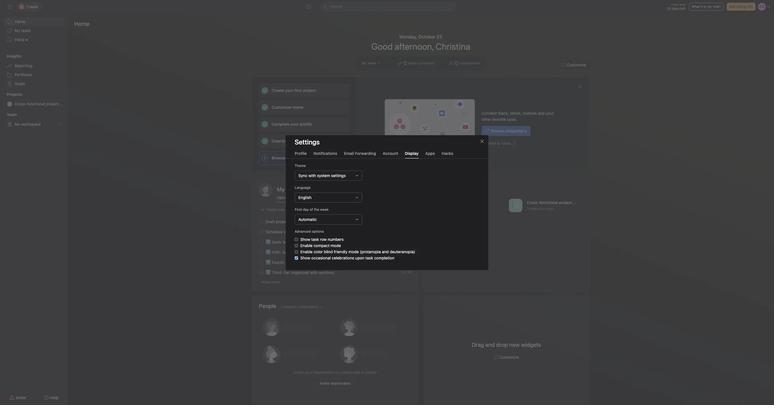 Task type: vqa. For each thing, say whether or not it's contained in the screenshot.
RB button
no



Task type: locate. For each thing, give the bounding box(es) containing it.
5️⃣
[[266, 250, 271, 255]]

1 vertical spatial customize button
[[490, 353, 522, 363]]

4 completed checkbox from the top
[[258, 269, 265, 276]]

plan inside cross-functional project plan 3 tasks due soon
[[573, 200, 581, 205]]

0 for tasks completed
[[404, 60, 407, 66]]

soon
[[546, 207, 554, 211]]

cross- down projects
[[15, 102, 27, 106]]

sync with system settings button
[[295, 171, 362, 181]]

0 vertical spatial your
[[285, 88, 293, 93]]

0 vertical spatial cross-
[[15, 102, 27, 106]]

insights
[[7, 54, 21, 59]]

plan inside projects element
[[60, 102, 68, 106]]

create up draft
[[266, 208, 277, 212]]

2 completed checkbox from the top
[[258, 259, 265, 266]]

cross-
[[15, 102, 27, 106], [527, 200, 539, 205]]

show down 5️⃣ fifth: save time by collaborating in asana
[[300, 256, 310, 261]]

5
[[264, 156, 266, 160]]

task down upcoming button
[[278, 208, 285, 212]]

tasks inside the global element
[[21, 28, 31, 33]]

customize button up close image at the right
[[558, 60, 590, 70]]

enable right enable color blind friendly mode (protanopia and deuteranopia) 'option'
[[300, 250, 313, 254]]

completed checkbox for schedule
[[258, 229, 265, 235]]

workspace
[[21, 122, 41, 127]]

show more button
[[259, 279, 282, 287]]

create your first project
[[272, 88, 316, 93]]

0 vertical spatial project
[[46, 102, 59, 106]]

2 completed image from the top
[[258, 229, 265, 235]]

meeting
[[297, 230, 312, 234]]

teammates inside button
[[331, 381, 351, 386]]

1 horizontal spatial and
[[485, 342, 495, 348]]

1 vertical spatial customize
[[500, 355, 519, 360]]

schedule
[[266, 230, 283, 234]]

0 left tasks completed
[[404, 60, 407, 66]]

search
[[330, 4, 343, 9]]

1 horizontal spatial customize
[[567, 62, 586, 67]]

my up the inbox
[[15, 28, 20, 33]]

0 horizontal spatial functional
[[27, 102, 45, 106]]

insights element
[[0, 51, 68, 90]]

Completed checkbox
[[258, 229, 265, 235], [258, 239, 265, 245], [258, 249, 265, 256], [258, 269, 265, 276]]

2 horizontal spatial tasks
[[530, 207, 538, 211]]

occasional
[[311, 256, 331, 261]]

your
[[285, 88, 293, 93], [546, 111, 554, 116], [305, 370, 313, 375]]

download mobile & desktop apps
[[272, 139, 334, 144]]

portfolios link
[[3, 70, 64, 79]]

1 horizontal spatial invite
[[294, 370, 304, 375]]

teammates down 'to'
[[331, 381, 351, 386]]

0 horizontal spatial and
[[382, 250, 389, 254]]

close image
[[578, 84, 582, 89]]

tasks up the inbox
[[21, 28, 31, 33]]

hide sidebar image
[[7, 5, 12, 9]]

color
[[314, 250, 323, 254]]

mode down numbers
[[331, 243, 341, 248]]

completed image for 5️⃣
[[258, 249, 265, 256]]

completed image
[[258, 239, 265, 245], [258, 269, 265, 276]]

2 horizontal spatial and
[[538, 111, 545, 116]]

0 vertical spatial mode
[[331, 243, 341, 248]]

completed image for 4️⃣
[[258, 259, 265, 266]]

completed image
[[258, 218, 265, 225], [258, 229, 265, 235], [258, 249, 265, 256], [258, 259, 265, 266]]

and left drop
[[485, 342, 495, 348]]

people
[[259, 303, 276, 309]]

completed checkbox for 6️⃣
[[258, 239, 265, 245]]

completed checkbox left 4️⃣
[[258, 259, 265, 266]]

2 oct from the top
[[401, 270, 407, 275]]

account
[[383, 151, 398, 156]]

& inside finish & close button
[[497, 141, 500, 146]]

3️⃣ third: get organized with sections
[[266, 270, 334, 275]]

oct 30 button for 3️⃣ third: get organized with sections
[[401, 270, 412, 275]]

1 horizontal spatial your
[[305, 370, 313, 375]]

0 vertical spatial plan
[[60, 102, 68, 106]]

fifth:
[[272, 250, 281, 255]]

2 completed image from the top
[[258, 269, 265, 276]]

3 completed image from the top
[[258, 249, 265, 256]]

and right outlook
[[538, 111, 545, 116]]

create up 'customize home'
[[272, 88, 284, 93]]

2 completed checkbox from the top
[[258, 239, 265, 245]]

30 for 5️⃣ fifth: save time by collaborating in asana
[[408, 250, 412, 254]]

create inside button
[[266, 208, 277, 212]]

trial
[[680, 3, 686, 7]]

0 vertical spatial oct 30 button
[[401, 250, 412, 254]]

completed image left draft
[[258, 218, 265, 225]]

0 vertical spatial show
[[300, 237, 310, 242]]

0 vertical spatial oct 30
[[401, 250, 412, 254]]

customize for customize button to the top
[[567, 62, 586, 67]]

overdue
[[303, 195, 319, 200]]

cross- up '3'
[[527, 200, 539, 205]]

completed image for 3️⃣
[[258, 269, 265, 276]]

customize up close image at the right
[[567, 62, 586, 67]]

system
[[317, 173, 330, 178]]

create for create task
[[266, 208, 277, 212]]

asana up celebrations
[[335, 250, 347, 255]]

completed checkbox left 6️⃣
[[258, 239, 265, 245]]

desktop apps
[[309, 139, 334, 144]]

0 vertical spatial and
[[538, 111, 545, 116]]

0 horizontal spatial customize
[[500, 355, 519, 360]]

task inside button
[[278, 208, 285, 212]]

teammates left 'to'
[[314, 370, 334, 375]]

1 horizontal spatial project
[[276, 219, 289, 224]]

2 vertical spatial your
[[305, 370, 313, 375]]

automatic button
[[295, 215, 362, 225]]

of left the at the bottom
[[310, 208, 313, 212]]

fourth:
[[272, 260, 285, 265]]

show
[[300, 237, 310, 242], [300, 256, 310, 261], [261, 280, 270, 285]]

first day of the week
[[295, 208, 329, 212]]

1 completed image from the top
[[258, 239, 265, 245]]

0 horizontal spatial work
[[294, 240, 303, 245]]

oct for 5️⃣ fifth: save time by collaborating in asana
[[401, 250, 407, 254]]

teams element
[[0, 110, 68, 130]]

& left close on the right top of page
[[497, 141, 500, 146]]

0 vertical spatial my
[[15, 28, 20, 33]]

0 horizontal spatial asana
[[335, 250, 347, 255]]

plan
[[60, 102, 68, 106], [573, 200, 581, 205]]

0 vertical spatial enable
[[300, 243, 313, 248]]

cross- inside projects element
[[15, 102, 27, 106]]

1 completed image from the top
[[258, 218, 265, 225]]

1 vertical spatial in
[[331, 250, 334, 255]]

outlook
[[523, 111, 537, 116]]

0 horizontal spatial your
[[285, 88, 293, 93]]

1 vertical spatial invite
[[320, 381, 330, 386]]

1 vertical spatial cross-
[[527, 200, 539, 205]]

1 vertical spatial completed checkbox
[[258, 259, 265, 266]]

completed image left 5️⃣ at the left bottom of page
[[258, 249, 265, 256]]

0 vertical spatial with
[[308, 173, 316, 178]]

hacks button
[[442, 151, 453, 159]]

with right sync
[[308, 173, 316, 178]]

slack,
[[498, 111, 509, 116]]

1 vertical spatial of
[[308, 260, 311, 265]]

1 vertical spatial create
[[266, 208, 277, 212]]

1 my from the top
[[15, 28, 20, 33]]

1 horizontal spatial mode
[[349, 250, 359, 254]]

0 horizontal spatial task
[[278, 208, 285, 212]]

1 0 from the left
[[404, 60, 407, 66]]

my workspace link
[[3, 120, 64, 129]]

browse
[[491, 129, 504, 133]]

4 completed image from the top
[[258, 259, 265, 266]]

upon
[[355, 256, 364, 261]]

functional up teams element
[[27, 102, 45, 106]]

in left 'my'
[[704, 5, 706, 9]]

1 vertical spatial oct 30 button
[[401, 270, 412, 275]]

blind
[[324, 250, 333, 254]]

my down team
[[15, 122, 20, 127]]

customize for left customize button
[[500, 355, 519, 360]]

1 completed checkbox from the top
[[258, 229, 265, 235]]

2 oct 30 button from the top
[[401, 270, 412, 275]]

& right mobile
[[305, 139, 307, 144]]

0 vertical spatial functional
[[27, 102, 45, 106]]

tasks
[[21, 28, 31, 33], [408, 61, 417, 65], [530, 207, 538, 211]]

completed checkbox for 5️⃣
[[258, 249, 265, 256]]

0 horizontal spatial tasks
[[21, 28, 31, 33]]

5️⃣ fifth: save time by collaborating in asana
[[266, 250, 347, 255]]

completed image left 6️⃣
[[258, 239, 265, 245]]

4️⃣
[[266, 260, 271, 265]]

asana right collaborate
[[365, 370, 377, 375]]

2 vertical spatial 30
[[408, 270, 412, 275]]

customize button down drag and drop new widgets
[[490, 353, 522, 363]]

&
[[305, 139, 307, 144], [497, 141, 500, 146]]

project for cross-functional project plan 3 tasks due soon
[[559, 200, 572, 205]]

23
[[437, 34, 442, 39]]

afternoon,
[[395, 41, 434, 52]]

project inside cross-functional project plan 3 tasks due soon
[[559, 200, 572, 205]]

0 vertical spatial in
[[704, 5, 706, 9]]

1 vertical spatial project
[[559, 200, 572, 205]]

of right the top
[[308, 260, 311, 265]]

3️⃣
[[266, 270, 271, 275]]

0 for collaborators
[[455, 60, 458, 66]]

invite
[[294, 370, 304, 375], [320, 381, 330, 386], [16, 396, 26, 401]]

my for my workspace
[[15, 122, 20, 127]]

week
[[320, 208, 329, 212]]

1 vertical spatial tasks
[[408, 61, 417, 65]]

0 horizontal spatial project
[[46, 102, 59, 106]]

work up enable color blind friendly mode (protanopia and deuteranopia) 'option'
[[294, 240, 303, 245]]

0 horizontal spatial invite
[[16, 396, 26, 401]]

1 horizontal spatial &
[[497, 141, 500, 146]]

oct 30 for 3️⃣ third: get organized with sections
[[401, 270, 412, 275]]

completed image for draft
[[258, 218, 265, 225]]

completed checkbox left draft
[[258, 218, 265, 225]]

inbox
[[15, 37, 25, 42]]

completed checkbox left schedule
[[258, 229, 265, 235]]

2 horizontal spatial invite
[[320, 381, 330, 386]]

3 completed checkbox from the top
[[258, 249, 265, 256]]

2 vertical spatial in
[[361, 370, 364, 375]]

functional inside projects element
[[27, 102, 45, 106]]

task down (protanopia
[[365, 256, 373, 261]]

0 horizontal spatial 0
[[404, 60, 407, 66]]

english button
[[295, 193, 362, 203]]

0 vertical spatial tasks
[[21, 28, 31, 33]]

0 left collaborators
[[455, 60, 458, 66]]

show inside button
[[261, 280, 270, 285]]

add
[[729, 5, 736, 9]]

completed checkbox left 3️⃣
[[258, 269, 265, 276]]

team
[[7, 112, 17, 117]]

cross- for cross-functional project plan
[[15, 102, 27, 106]]

and up completion
[[382, 250, 389, 254]]

1 horizontal spatial functional
[[539, 200, 558, 205]]

cross- inside cross-functional project plan 3 tasks due soon
[[527, 200, 539, 205]]

days
[[672, 6, 679, 11]]

search list box
[[321, 2, 456, 11]]

invite your teammates to collaborate in asana
[[294, 370, 377, 375]]

english
[[298, 195, 311, 200]]

0 vertical spatial create
[[272, 88, 284, 93]]

free trial 30 days left
[[667, 3, 686, 11]]

0 vertical spatial work
[[294, 240, 303, 245]]

2 my from the top
[[15, 122, 20, 127]]

invite for invite your teammates to collaborate in asana
[[294, 370, 304, 375]]

0 vertical spatial asana
[[335, 250, 347, 255]]

work down friendly
[[330, 260, 339, 265]]

forwarding
[[355, 151, 376, 156]]

draft project brief
[[266, 219, 298, 224]]

enable up 5️⃣ fifth: save time by collaborating in asana
[[300, 243, 313, 248]]

task left row
[[311, 237, 319, 242]]

1 completed checkbox from the top
[[258, 218, 265, 225]]

Completed checkbox
[[258, 218, 265, 225], [258, 259, 265, 266]]

Enable color blind friendly mode (protanopia and deuteranopia) checkbox
[[295, 250, 298, 254]]

0 vertical spatial oct
[[401, 250, 407, 254]]

1 horizontal spatial 0
[[455, 60, 458, 66]]

and
[[538, 111, 545, 116], [382, 250, 389, 254], [485, 342, 495, 348]]

1 horizontal spatial in
[[361, 370, 364, 375]]

1 vertical spatial work
[[330, 260, 339, 265]]

organized
[[291, 270, 309, 275]]

2 vertical spatial task
[[365, 256, 373, 261]]

0 vertical spatial task
[[278, 208, 285, 212]]

draft
[[266, 219, 275, 224]]

1 vertical spatial my
[[15, 122, 20, 127]]

my inside "link"
[[15, 122, 20, 127]]

tasks left completed
[[408, 61, 417, 65]]

2 horizontal spatial task
[[365, 256, 373, 261]]

1 horizontal spatial task
[[311, 237, 319, 242]]

mode
[[331, 243, 341, 248], [349, 250, 359, 254]]

completed image for schedule
[[258, 229, 265, 235]]

in right collaborate
[[361, 370, 364, 375]]

my inside the global element
[[15, 28, 20, 33]]

2 horizontal spatial your
[[546, 111, 554, 116]]

0 vertical spatial customize
[[567, 62, 586, 67]]

third:
[[272, 270, 282, 275]]

1 vertical spatial your
[[546, 111, 554, 116]]

1 vertical spatial functional
[[539, 200, 558, 205]]

1 oct 30 from the top
[[401, 250, 412, 254]]

create
[[272, 88, 284, 93], [266, 208, 277, 212]]

with down incoming
[[310, 270, 318, 275]]

functional inside cross-functional project plan 3 tasks due soon
[[539, 200, 558, 205]]

1 horizontal spatial asana
[[365, 370, 377, 375]]

1 vertical spatial task
[[311, 237, 319, 242]]

1 vertical spatial completed image
[[258, 269, 265, 276]]

kickoff
[[284, 230, 296, 234]]

1 horizontal spatial cross-
[[527, 200, 539, 205]]

enable
[[300, 243, 313, 248], [300, 250, 313, 254]]

upcoming
[[277, 195, 296, 200]]

completed image left 3️⃣
[[258, 269, 265, 276]]

tasks right '3'
[[530, 207, 538, 211]]

completed image left 4️⃣
[[258, 259, 265, 266]]

1 oct 30 button from the top
[[401, 250, 412, 254]]

1 enable from the top
[[300, 243, 313, 248]]

2 vertical spatial tasks
[[530, 207, 538, 211]]

1 horizontal spatial plan
[[573, 200, 581, 205]]

6️⃣ sixth: make work manageable
[[266, 240, 326, 245]]

2 oct 30 from the top
[[401, 270, 412, 275]]

in up celebrations
[[331, 250, 334, 255]]

show left more
[[261, 280, 270, 285]]

portfolios
[[15, 72, 32, 77]]

2 vertical spatial project
[[276, 219, 289, 224]]

1 horizontal spatial home
[[74, 21, 89, 27]]

mode up upon in the left bottom of the page
[[349, 250, 359, 254]]

0 vertical spatial completed checkbox
[[258, 218, 265, 225]]

gmail,
[[510, 111, 522, 116]]

2 horizontal spatial project
[[559, 200, 572, 205]]

2 vertical spatial show
[[261, 280, 270, 285]]

1 oct from the top
[[401, 250, 407, 254]]

2 enable from the top
[[300, 250, 313, 254]]

0 horizontal spatial plan
[[60, 102, 68, 106]]

0 horizontal spatial home
[[15, 19, 25, 24]]

0 vertical spatial completed image
[[258, 239, 265, 245]]

cross-functional project plan 3 tasks due soon
[[527, 200, 581, 211]]

1 vertical spatial show
[[300, 256, 310, 261]]

1 vertical spatial plan
[[573, 200, 581, 205]]

2 0 from the left
[[455, 60, 458, 66]]

1 vertical spatial 30
[[408, 250, 412, 254]]

completed checkbox for 4️⃣
[[258, 259, 265, 266]]

completed checkbox left 5️⃣ at the left bottom of page
[[258, 249, 265, 256]]

0 horizontal spatial cross-
[[15, 102, 27, 106]]

functional up soon
[[539, 200, 558, 205]]

Enable compact mode checkbox
[[295, 244, 298, 248]]

1 vertical spatial oct
[[401, 270, 407, 275]]

add billing info
[[729, 5, 753, 9]]

favorite
[[492, 117, 506, 122]]

show down meeting
[[300, 237, 310, 242]]

oct 30
[[401, 250, 412, 254], [401, 270, 412, 275]]

completed image left schedule
[[258, 229, 265, 235]]

billing
[[737, 5, 746, 9]]

customize button
[[558, 60, 590, 70], [490, 353, 522, 363]]

1 vertical spatial asana
[[365, 370, 377, 375]]

drop
[[496, 342, 508, 348]]

customize down drag and drop new widgets
[[500, 355, 519, 360]]

Show occasional celebrations upon task completion checkbox
[[295, 257, 298, 260]]

inbox link
[[3, 35, 64, 44]]



Task type: describe. For each thing, give the bounding box(es) containing it.
in inside "button"
[[704, 5, 706, 9]]

other
[[482, 117, 491, 122]]

add profile photo image
[[259, 184, 272, 197]]

30 inside free trial 30 days left
[[667, 6, 671, 11]]

connect slack, gmail, outlook and your other favorite tools.
[[482, 111, 554, 122]]

options
[[312, 230, 324, 234]]

language
[[295, 186, 311, 190]]

sixth:
[[272, 240, 282, 245]]

notifications button
[[314, 151, 337, 159]]

automatic
[[298, 217, 317, 222]]

finish & close
[[485, 141, 511, 146]]

oct for 3️⃣ third: get organized with sections
[[401, 270, 407, 275]]

0 horizontal spatial &
[[305, 139, 307, 144]]

goals
[[15, 81, 25, 86]]

browse integrations button
[[482, 126, 531, 136]]

cross- for cross-functional project plan 3 tasks due soon
[[527, 200, 539, 205]]

left
[[680, 6, 686, 11]]

my workspace
[[15, 122, 41, 127]]

save
[[282, 250, 291, 255]]

email forwarding button
[[344, 151, 376, 159]]

30 for 3️⃣ third: get organized with sections
[[408, 270, 412, 275]]

profile button
[[295, 151, 307, 159]]

celebrations
[[332, 256, 354, 261]]

first
[[295, 208, 302, 212]]

enable for enable color blind friendly mode (protanopia and deuteranopia)
[[300, 250, 313, 254]]

create for create your first project
[[272, 88, 284, 93]]

email
[[344, 151, 354, 156]]

incoming
[[312, 260, 329, 265]]

completed image for 6️⃣
[[258, 239, 265, 245]]

overdue button
[[303, 195, 319, 203]]

browse integrations
[[491, 129, 527, 133]]

free
[[672, 3, 679, 7]]

show occasional celebrations upon task completion
[[300, 256, 394, 261]]

your inside "connect slack, gmail, outlook and your other favorite tools."
[[546, 111, 554, 116]]

oct 30 for 5️⃣ fifth: save time by collaborating in asana
[[401, 250, 412, 254]]

completion
[[374, 256, 394, 261]]

task for create
[[278, 208, 285, 212]]

oct 30 button for 5️⃣ fifth: save time by collaborating in asana
[[401, 250, 412, 254]]

completed checkbox for 3️⃣
[[258, 269, 265, 276]]

display
[[405, 151, 419, 156]]

show for show more
[[261, 280, 270, 285]]

your for invite your teammates to collaborate in asana
[[305, 370, 313, 375]]

with inside dropdown button
[[308, 173, 316, 178]]

0 vertical spatial teammates
[[314, 370, 334, 375]]

brief
[[290, 219, 298, 224]]

plan for cross-functional project plan 3 tasks due soon
[[573, 200, 581, 205]]

numbers
[[328, 237, 344, 242]]

time
[[292, 250, 300, 255]]

new widgets
[[509, 342, 541, 348]]

integrations
[[505, 129, 527, 133]]

my tasks
[[15, 28, 31, 33]]

close image
[[480, 139, 484, 144]]

sections
[[319, 270, 334, 275]]

1 vertical spatial mode
[[349, 250, 359, 254]]

search button
[[321, 2, 456, 11]]

goals link
[[3, 79, 64, 88]]

projects element
[[0, 90, 68, 110]]

schedule kickoff meeting
[[266, 230, 312, 234]]

complete
[[272, 122, 290, 127]]

notifications
[[314, 151, 337, 156]]

home inside the global element
[[15, 19, 25, 24]]

global element
[[0, 14, 68, 48]]

email forwarding
[[344, 151, 376, 156]]

0 horizontal spatial customize button
[[490, 353, 522, 363]]

2 vertical spatial invite
[[16, 396, 26, 401]]

mobile
[[291, 139, 304, 144]]

insights button
[[0, 53, 21, 59]]

good
[[371, 41, 393, 52]]

due
[[539, 207, 545, 211]]

browse integrations
[[272, 156, 309, 160]]

functional for cross-functional project plan
[[27, 102, 45, 106]]

home link
[[3, 17, 64, 26]]

what's
[[692, 5, 703, 9]]

show for show occasional celebrations upon task completion
[[300, 256, 310, 261]]

first project
[[294, 88, 316, 93]]

0 vertical spatial of
[[310, 208, 313, 212]]

project for cross-functional project plan
[[46, 102, 59, 106]]

your for create your first project
[[285, 88, 293, 93]]

invite for invite teammates
[[320, 381, 330, 386]]

show for show task row numbers
[[300, 237, 310, 242]]

hacks
[[442, 151, 453, 156]]

invite teammates button
[[316, 379, 354, 389]]

Show task row numbers checkbox
[[295, 238, 298, 241]]

my for my tasks
[[15, 28, 20, 33]]

4️⃣ fourth: stay on top of incoming work
[[266, 260, 339, 265]]

1 vertical spatial and
[[382, 250, 389, 254]]

collaborate
[[340, 370, 360, 375]]

upcoming button
[[277, 195, 296, 203]]

collaborating
[[306, 250, 330, 255]]

list image
[[512, 202, 519, 209]]

tasks completed
[[408, 61, 434, 65]]

drag
[[472, 342, 484, 348]]

functional for cross-functional project plan 3 tasks due soon
[[539, 200, 558, 205]]

2 vertical spatial and
[[485, 342, 495, 348]]

enable for enable compact mode
[[300, 243, 313, 248]]

make
[[283, 240, 293, 245]]

completed checkbox for draft
[[258, 218, 265, 225]]

and inside "connect slack, gmail, outlook and your other favorite tools."
[[538, 111, 545, 116]]

1 horizontal spatial tasks
[[408, 61, 417, 65]]

advanced options
[[295, 230, 324, 234]]

plan for cross-functional project plan
[[60, 102, 68, 106]]

apps
[[425, 151, 435, 156]]

what's in my trial?
[[692, 5, 721, 9]]

show task row numbers
[[300, 237, 344, 242]]

1 vertical spatial with
[[310, 270, 318, 275]]

tasks inside cross-functional project plan 3 tasks due soon
[[530, 207, 538, 211]]

row
[[320, 237, 327, 242]]

create task
[[266, 208, 285, 212]]

0 vertical spatial customize button
[[558, 60, 590, 70]]

0 horizontal spatial in
[[331, 250, 334, 255]]

profile
[[295, 151, 307, 156]]

apps button
[[425, 151, 435, 159]]

settings
[[295, 138, 320, 146]]

october
[[418, 34, 435, 39]]

1 horizontal spatial work
[[330, 260, 339, 265]]

task for show
[[311, 237, 319, 242]]

team button
[[0, 112, 17, 118]]

manageable
[[304, 240, 326, 245]]

advanced
[[295, 230, 311, 234]]

display button
[[405, 151, 419, 159]]

monday,
[[399, 34, 417, 39]]



